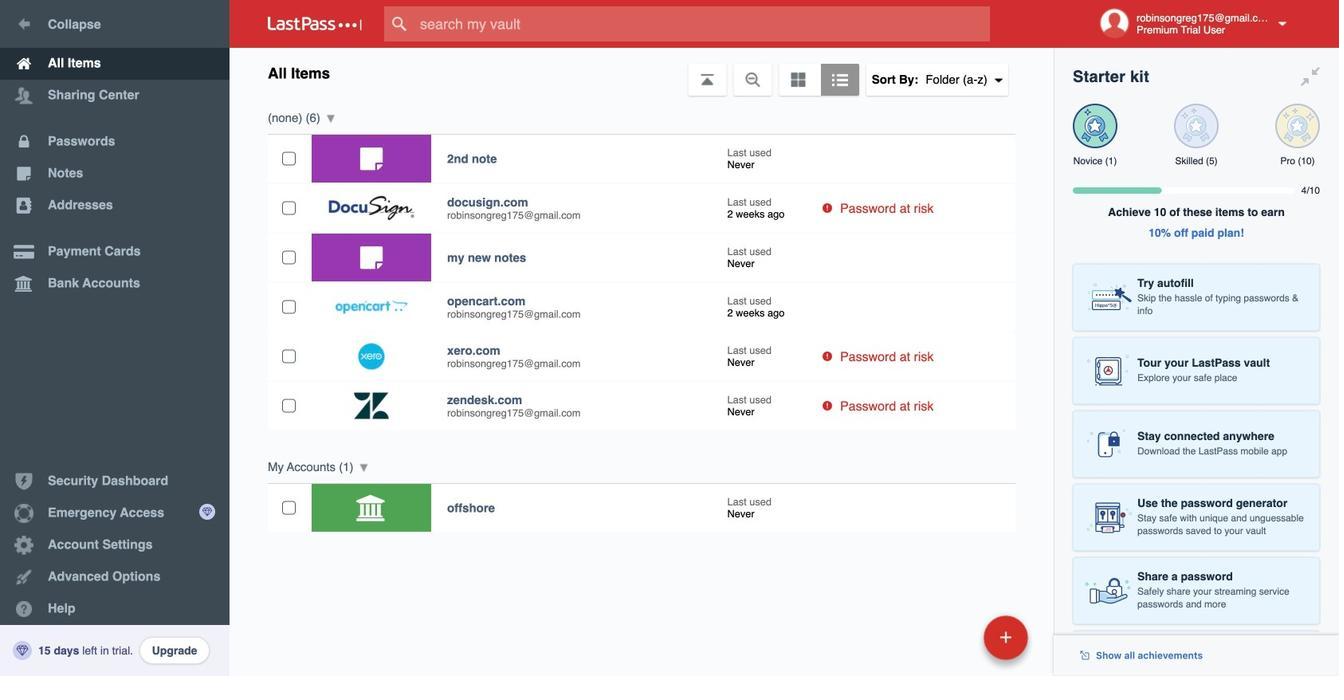 Task type: locate. For each thing, give the bounding box(es) containing it.
Search search field
[[384, 6, 1021, 41]]

new item navigation
[[874, 611, 1038, 676]]

vault options navigation
[[230, 48, 1054, 96]]

lastpass image
[[268, 17, 362, 31]]

search my vault text field
[[384, 6, 1021, 41]]

main navigation navigation
[[0, 0, 230, 676]]



Task type: vqa. For each thing, say whether or not it's contained in the screenshot.
password field
no



Task type: describe. For each thing, give the bounding box(es) containing it.
new item element
[[874, 615, 1034, 660]]



